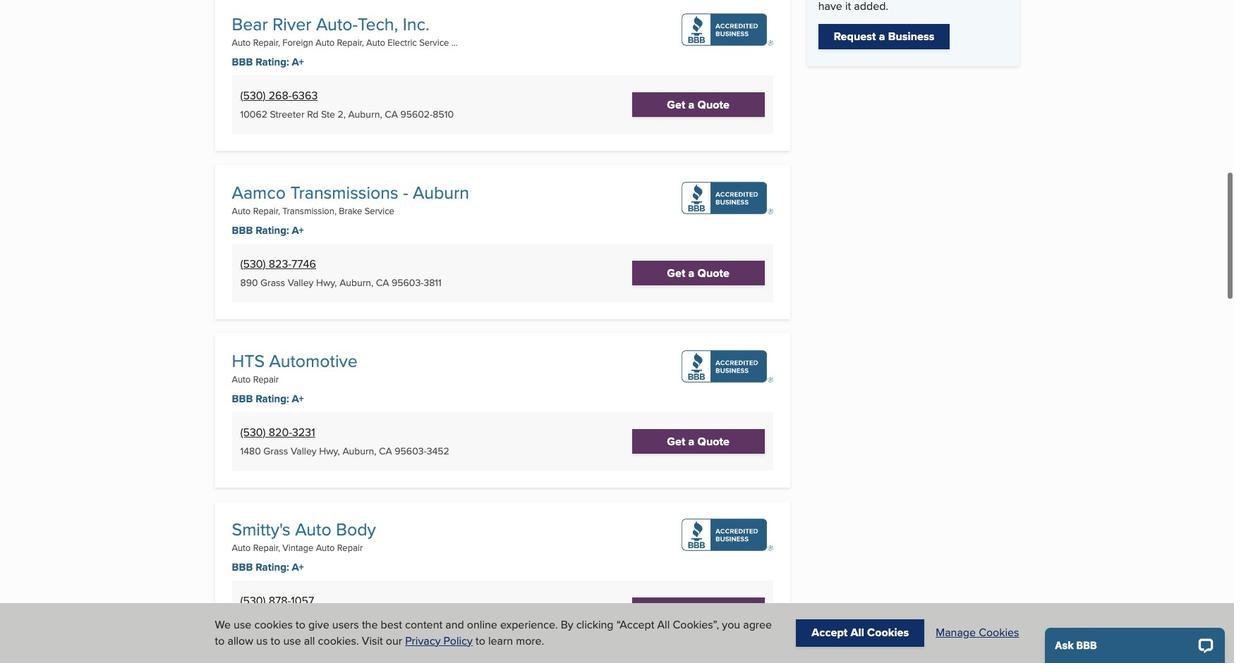 Task type: locate. For each thing, give the bounding box(es) containing it.
get
[[667, 97, 685, 113], [667, 265, 685, 282], [667, 434, 685, 450], [667, 603, 685, 619]]

hwy
[[316, 276, 335, 290], [319, 445, 338, 459]]

hwy for automotive
[[319, 445, 338, 459]]

a+ down foreign
[[292, 54, 304, 70]]

2 cookies from the left
[[979, 625, 1019, 642]]

1 get a quote from the top
[[667, 97, 730, 113]]

business
[[888, 28, 934, 45]]

auto left electric
[[366, 36, 385, 48]]

2 quote from the top
[[698, 265, 730, 282]]

cookies right accept
[[867, 625, 909, 642]]

ca inside (530) 878-1057 12215 locksley ln suite 8, , auburn, ca 95602
[[394, 613, 407, 627]]

(530) 823-7746 890 grass valley hwy , auburn, ca 95603-3811
[[240, 256, 442, 290]]

0 vertical spatial service
[[419, 36, 449, 48]]

cookies inside button
[[979, 625, 1019, 642]]

a+ inside hts automotive auto repair bbb rating: a+
[[292, 392, 304, 407]]

bbb down smitty's on the bottom of page
[[232, 561, 253, 576]]

a+ down transmission,
[[292, 223, 304, 239]]

4 get a quote from the top
[[667, 603, 730, 619]]

3 (530) from the top
[[240, 425, 266, 441]]

0 vertical spatial hwy
[[316, 276, 335, 290]]

890
[[240, 276, 258, 290]]

2 bbb from the top
[[232, 223, 253, 239]]

0 horizontal spatial repair
[[253, 373, 279, 386]]

repair, inside aamco transmissions - auburn auto repair, transmission, brake service bbb rating: a+
[[253, 205, 280, 217]]

repair, left 'vintage'
[[253, 542, 280, 555]]

4 quote from the top
[[698, 603, 730, 619]]

repair
[[253, 373, 279, 386], [337, 542, 363, 555]]

repair, left electric
[[337, 36, 364, 48]]

a+ down 'vintage'
[[292, 561, 304, 576]]

rating: inside the bear river auto-tech, inc. auto repair, foreign auto repair, auto electric service ... bbb rating: a+
[[256, 54, 289, 70]]

get a quote link
[[632, 92, 765, 117], [632, 261, 765, 286], [632, 430, 765, 455], [632, 599, 765, 623]]

0 horizontal spatial cookies
[[867, 625, 909, 642]]

bbb inside the bear river auto-tech, inc. auto repair, foreign auto repair, auto electric service ... bbb rating: a+
[[232, 54, 253, 70]]

(530) 878-1057 link
[[240, 594, 314, 610]]

4 accredited business image from the top
[[681, 520, 773, 552]]

bbb down bear at the top of the page
[[232, 54, 253, 70]]

(530) inside (530) 268-6363 10062 streeter rd ste 2 , auburn, ca 95602-8510
[[240, 87, 266, 103]]

1 horizontal spatial service
[[419, 36, 449, 48]]

valley down '3231'
[[291, 445, 317, 459]]

visit
[[362, 633, 383, 650]]

1 horizontal spatial cookies
[[979, 625, 1019, 642]]

1 bbb from the top
[[232, 54, 253, 70]]

get for aamco transmissions - auburn
[[667, 265, 685, 282]]

3 accredited business image from the top
[[681, 351, 773, 383]]

auto
[[232, 36, 251, 48], [316, 36, 335, 48], [366, 36, 385, 48], [232, 205, 251, 217], [232, 373, 251, 386], [295, 517, 331, 543], [232, 542, 251, 555], [316, 542, 335, 555]]

cookies right manage
[[979, 625, 1019, 642]]

aamco transmissions - auburn link
[[232, 180, 469, 205]]

body
[[336, 517, 376, 543]]

bbb down 'hts'
[[232, 392, 253, 407]]

auburn,
[[348, 107, 382, 121], [339, 276, 373, 290], [343, 445, 376, 459], [357, 613, 391, 627]]

to right us
[[271, 633, 280, 650]]

1 vertical spatial valley
[[291, 445, 317, 459]]

accredited business image
[[681, 13, 773, 46], [681, 182, 773, 214], [681, 351, 773, 383], [681, 520, 773, 552]]

1 rating: from the top
[[256, 54, 289, 70]]

our
[[386, 633, 402, 650]]

(530) for hts
[[240, 425, 266, 441]]

grass down (530) 823-7746 link
[[260, 276, 285, 290]]

3811
[[424, 276, 442, 290]]

(530) up 12215
[[240, 594, 266, 610]]

auburn, inside the (530) 820-3231 1480 grass valley hwy , auburn, ca 95603-3452
[[343, 445, 376, 459]]

,
[[343, 107, 346, 121], [335, 276, 337, 290], [338, 445, 340, 459], [353, 613, 355, 627]]

0 vertical spatial valley
[[288, 276, 314, 290]]

2 get a quote link from the top
[[632, 261, 765, 286]]

rating: down 'vintage'
[[256, 561, 289, 576]]

valley down 7746
[[288, 276, 314, 290]]

service inside aamco transmissions - auburn auto repair, transmission, brake service bbb rating: a+
[[365, 205, 394, 217]]

a
[[879, 28, 885, 45], [688, 97, 695, 113], [688, 265, 695, 282], [688, 434, 695, 450], [688, 603, 695, 619]]

get a quote for bear river auto-tech, inc.
[[667, 97, 730, 113]]

streeter
[[270, 107, 305, 121]]

1 (530) from the top
[[240, 87, 266, 103]]

820-
[[269, 425, 292, 441]]

repair, left transmission,
[[253, 205, 280, 217]]

bbb down "aamco"
[[232, 223, 253, 239]]

3 bbb from the top
[[232, 392, 253, 407]]

rating: up (530) 823-7746 link
[[256, 223, 289, 239]]

a for hts automotive
[[688, 434, 695, 450]]

get a quote for smitty's auto body
[[667, 603, 730, 619]]

2 accredited business image from the top
[[681, 182, 773, 214]]

auburn, inside (530) 823-7746 890 grass valley hwy , auburn, ca 95603-3811
[[339, 276, 373, 290]]

4 get a quote link from the top
[[632, 599, 765, 623]]

1 horizontal spatial all
[[851, 625, 864, 642]]

-
[[403, 180, 408, 205]]

get a quote
[[667, 97, 730, 113], [667, 265, 730, 282], [667, 434, 730, 450], [667, 603, 730, 619]]

(530) up '10062'
[[240, 87, 266, 103]]

1 vertical spatial grass
[[263, 445, 288, 459]]

823-
[[269, 256, 291, 272]]

, inside (530) 878-1057 12215 locksley ln suite 8, , auburn, ca 95602
[[353, 613, 355, 627]]

use left all
[[283, 633, 301, 650]]

manage cookies button
[[936, 625, 1019, 642]]

use right the we
[[234, 618, 251, 634]]

accredited business image for hts automotive
[[681, 351, 773, 383]]

hwy inside the (530) 820-3231 1480 grass valley hwy , auburn, ca 95603-3452
[[319, 445, 338, 459]]

1 vertical spatial 95603-
[[395, 445, 427, 459]]

ca left 3452
[[379, 445, 392, 459]]

(530) inside (530) 823-7746 890 grass valley hwy , auburn, ca 95603-3811
[[240, 256, 266, 272]]

hts
[[232, 349, 265, 374]]

(530) 268-6363 10062 streeter rd ste 2 , auburn, ca 95602-8510
[[240, 87, 454, 121]]

cookies
[[867, 625, 909, 642], [979, 625, 1019, 642]]

bbb
[[232, 54, 253, 70], [232, 223, 253, 239], [232, 392, 253, 407], [232, 561, 253, 576]]

(530) 820-3231 link
[[240, 425, 315, 441]]

4 bbb from the top
[[232, 561, 253, 576]]

ca inside (530) 823-7746 890 grass valley hwy , auburn, ca 95603-3811
[[376, 276, 389, 290]]

repair up (530) 820-3231 link
[[253, 373, 279, 386]]

auto left 'vintage'
[[232, 542, 251, 555]]

95603- inside the (530) 820-3231 1480 grass valley hwy , auburn, ca 95603-3452
[[395, 445, 427, 459]]

3 get a quote from the top
[[667, 434, 730, 450]]

electric
[[388, 36, 417, 48]]

3 get a quote link from the top
[[632, 430, 765, 455]]

0 vertical spatial repair
[[253, 373, 279, 386]]

(530) inside the (530) 820-3231 1480 grass valley hwy , auburn, ca 95603-3452
[[240, 425, 266, 441]]

cookies",
[[673, 618, 719, 634]]

0 horizontal spatial service
[[365, 205, 394, 217]]

2 (530) from the top
[[240, 256, 266, 272]]

all inside "button"
[[851, 625, 864, 642]]

get for hts automotive
[[667, 434, 685, 450]]

grass for aamco
[[260, 276, 285, 290]]

auto up (530) 823-7746 link
[[232, 205, 251, 217]]

ca inside (530) 268-6363 10062 streeter rd ste 2 , auburn, ca 95602-8510
[[385, 107, 398, 121]]

a+ inside the bear river auto-tech, inc. auto repair, foreign auto repair, auto electric service ... bbb rating: a+
[[292, 54, 304, 70]]

1 accredited business image from the top
[[681, 13, 773, 46]]

(530) up 1480 at the left
[[240, 425, 266, 441]]

1 vertical spatial hwy
[[319, 445, 338, 459]]

7746
[[291, 256, 316, 272]]

3 rating: from the top
[[256, 392, 289, 407]]

4 (530) from the top
[[240, 594, 266, 610]]

4 a+ from the top
[[292, 561, 304, 576]]

to left learn
[[476, 633, 485, 650]]

1 quote from the top
[[698, 97, 730, 113]]

all
[[657, 618, 670, 634], [851, 625, 864, 642]]

1 horizontal spatial repair
[[337, 542, 363, 555]]

3 get from the top
[[667, 434, 685, 450]]

use
[[234, 618, 251, 634], [283, 633, 301, 650]]

a for smitty's auto body
[[688, 603, 695, 619]]

ca up our
[[394, 613, 407, 627]]

hts automotive auto repair bbb rating: a+
[[232, 349, 358, 407]]

all right accept
[[851, 625, 864, 642]]

ca left 3811
[[376, 276, 389, 290]]

, inside the (530) 820-3231 1480 grass valley hwy , auburn, ca 95603-3452
[[338, 445, 340, 459]]

brake
[[339, 205, 362, 217]]

1 get a quote link from the top
[[632, 92, 765, 117]]

0 horizontal spatial all
[[657, 618, 670, 634]]

repair, left foreign
[[253, 36, 280, 48]]

rating:
[[256, 54, 289, 70], [256, 223, 289, 239], [256, 392, 289, 407], [256, 561, 289, 576]]

get a quote link for aamco transmissions - auburn
[[632, 261, 765, 286]]

auburn, inside (530) 878-1057 12215 locksley ln suite 8, , auburn, ca 95602
[[357, 613, 391, 627]]

aamco
[[232, 180, 286, 205]]

quote for smitty's auto body
[[698, 603, 730, 619]]

a for aamco transmissions - auburn
[[688, 265, 695, 282]]

quote
[[698, 97, 730, 113], [698, 265, 730, 282], [698, 434, 730, 450], [698, 603, 730, 619]]

(530)
[[240, 87, 266, 103], [240, 256, 266, 272], [240, 425, 266, 441], [240, 594, 266, 610]]

95602
[[410, 613, 439, 627]]

2 get from the top
[[667, 265, 685, 282]]

all right "accept
[[657, 618, 670, 634]]

service
[[419, 36, 449, 48], [365, 205, 394, 217]]

1 vertical spatial repair
[[337, 542, 363, 555]]

accredited business image for bear river auto-tech, inc.
[[681, 13, 773, 46]]

1 cookies from the left
[[867, 625, 909, 642]]

95603- inside (530) 823-7746 890 grass valley hwy , auburn, ca 95603-3811
[[392, 276, 424, 290]]

auburn
[[413, 180, 469, 205]]

1 get from the top
[[667, 97, 685, 113]]

repair,
[[253, 36, 280, 48], [337, 36, 364, 48], [253, 205, 280, 217], [253, 542, 280, 555]]

(530) inside (530) 878-1057 12215 locksley ln suite 8, , auburn, ca 95602
[[240, 594, 266, 610]]

1 horizontal spatial use
[[283, 633, 301, 650]]

2 a+ from the top
[[292, 223, 304, 239]]

hwy inside (530) 823-7746 890 grass valley hwy , auburn, ca 95603-3811
[[316, 276, 335, 290]]

repair right 'vintage'
[[337, 542, 363, 555]]

auto up (530) 820-3231 link
[[232, 373, 251, 386]]

0 vertical spatial 95603-
[[392, 276, 424, 290]]

auto inside aamco transmissions - auburn auto repair, transmission, brake service bbb rating: a+
[[232, 205, 251, 217]]

6363
[[292, 87, 318, 103]]

manage cookies
[[936, 625, 1019, 642]]

grass down (530) 820-3231 link
[[263, 445, 288, 459]]

ca left 95602-
[[385, 107, 398, 121]]

valley inside the (530) 820-3231 1480 grass valley hwy , auburn, ca 95603-3452
[[291, 445, 317, 459]]

a+
[[292, 54, 304, 70], [292, 223, 304, 239], [292, 392, 304, 407], [292, 561, 304, 576]]

3 a+ from the top
[[292, 392, 304, 407]]

a+ up '3231'
[[292, 392, 304, 407]]

1 a+ from the top
[[292, 54, 304, 70]]

to
[[296, 618, 305, 634], [215, 633, 225, 650], [271, 633, 280, 650], [476, 633, 485, 650]]

auto right 'vintage'
[[316, 542, 335, 555]]

transmissions
[[290, 180, 398, 205]]

grass inside the (530) 820-3231 1480 grass valley hwy , auburn, ca 95603-3452
[[263, 445, 288, 459]]

policy
[[444, 633, 473, 650]]

rating: up (530) 820-3231 link
[[256, 392, 289, 407]]

rating: down foreign
[[256, 54, 289, 70]]

accept
[[812, 625, 848, 642]]

2 rating: from the top
[[256, 223, 289, 239]]

0 horizontal spatial use
[[234, 618, 251, 634]]

auto right foreign
[[316, 36, 335, 48]]

2 get a quote from the top
[[667, 265, 730, 282]]

tech,
[[358, 11, 398, 37]]

grass inside (530) 823-7746 890 grass valley hwy , auburn, ca 95603-3811
[[260, 276, 285, 290]]

to left "ln"
[[296, 618, 305, 634]]

3 quote from the top
[[698, 434, 730, 450]]

valley inside (530) 823-7746 890 grass valley hwy , auburn, ca 95603-3811
[[288, 276, 314, 290]]

4 rating: from the top
[[256, 561, 289, 576]]

service right brake
[[365, 205, 394, 217]]

(530) up 890 on the top left of the page
[[240, 256, 266, 272]]

1 vertical spatial service
[[365, 205, 394, 217]]

ca
[[385, 107, 398, 121], [376, 276, 389, 290], [379, 445, 392, 459], [394, 613, 407, 627]]

4 get from the top
[[667, 603, 685, 619]]

service left ...
[[419, 36, 449, 48]]

get for smitty's auto body
[[667, 603, 685, 619]]

grass
[[260, 276, 285, 290], [263, 445, 288, 459]]

bear river auto-tech, inc. auto repair, foreign auto repair, auto electric service ... bbb rating: a+
[[232, 11, 458, 70]]

a+ inside smitty's auto body auto repair, vintage auto repair bbb rating: a+
[[292, 561, 304, 576]]

clicking
[[576, 618, 614, 634]]

0 vertical spatial grass
[[260, 276, 285, 290]]

accept all cookies
[[812, 625, 909, 642]]

learn
[[488, 633, 513, 650]]



Task type: describe. For each thing, give the bounding box(es) containing it.
the
[[362, 618, 378, 634]]

1057
[[291, 594, 314, 610]]

get a quote link for bear river auto-tech, inc.
[[632, 92, 765, 117]]

automotive
[[269, 349, 358, 374]]

all
[[304, 633, 315, 650]]

quote for bear river auto-tech, inc.
[[698, 97, 730, 113]]

a for bear river auto-tech, inc.
[[688, 97, 695, 113]]

quote for hts automotive
[[698, 434, 730, 450]]

request
[[834, 28, 876, 45]]

get a quote for hts automotive
[[667, 434, 730, 450]]

10062
[[240, 107, 267, 121]]

(530) 823-7746 link
[[240, 256, 316, 272]]

cookies
[[254, 618, 293, 634]]

(530) 820-3231 1480 grass valley hwy , auburn, ca 95603-3452
[[240, 425, 449, 459]]

3452
[[427, 445, 449, 459]]

smitty's auto body auto repair, vintage auto repair bbb rating: a+
[[232, 517, 376, 576]]

1480
[[240, 445, 261, 459]]

more.
[[516, 633, 544, 650]]

users
[[332, 618, 359, 634]]

content
[[405, 618, 442, 634]]

service inside the bear river auto-tech, inc. auto repair, foreign auto repair, auto electric service ... bbb rating: a+
[[419, 36, 449, 48]]

transmission,
[[282, 205, 337, 217]]

cookies.
[[318, 633, 359, 650]]

aamco transmissions - auburn auto repair, transmission, brake service bbb rating: a+
[[232, 180, 469, 239]]

suite
[[320, 613, 342, 627]]

268-
[[269, 87, 292, 103]]

(530) for smitty's
[[240, 594, 266, 610]]

bear river auto-tech, inc. link
[[232, 11, 429, 37]]

vintage
[[282, 542, 314, 555]]

request a business link
[[818, 24, 950, 49]]

valley for automotive
[[291, 445, 317, 459]]

we
[[215, 618, 231, 634]]

repair inside smitty's auto body auto repair, vintage auto repair bbb rating: a+
[[337, 542, 363, 555]]

12215
[[240, 613, 264, 627]]

privacy
[[405, 633, 441, 650]]

(530) 268-6363 link
[[240, 87, 318, 103]]

8,
[[345, 613, 353, 627]]

a+ inside aamco transmissions - auburn auto repair, transmission, brake service bbb rating: a+
[[292, 223, 304, 239]]

...
[[451, 36, 458, 48]]

8510
[[433, 107, 454, 121]]

rating: inside aamco transmissions - auburn auto repair, transmission, brake service bbb rating: a+
[[256, 223, 289, 239]]

accept all cookies button
[[796, 620, 924, 648]]

hwy for transmissions
[[316, 276, 335, 290]]

, inside (530) 268-6363 10062 streeter rd ste 2 , auburn, ca 95602-8510
[[343, 107, 346, 121]]

we use cookies to give users the best content and online experience. by clicking "accept all cookies", you agree to allow us to use all cookies. visit our
[[215, 618, 772, 650]]

2
[[338, 107, 343, 121]]

grass for hts
[[263, 445, 288, 459]]

auto left 'body'
[[295, 517, 331, 543]]

878-
[[269, 594, 291, 610]]

agree
[[743, 618, 772, 634]]

all inside we use cookies to give users the best content and online experience. by clicking "accept all cookies", you agree to allow us to use all cookies. visit our
[[657, 618, 670, 634]]

rating: inside smitty's auto body auto repair, vintage auto repair bbb rating: a+
[[256, 561, 289, 576]]

locksley
[[267, 613, 305, 627]]

(530) 878-1057 12215 locksley ln suite 8, , auburn, ca 95602
[[240, 594, 439, 627]]

accredited business image for aamco transmissions - auburn
[[681, 182, 773, 214]]

privacy policy to learn more.
[[405, 633, 544, 650]]

3231
[[292, 425, 315, 441]]

river
[[272, 11, 312, 37]]

accredited business image for smitty's auto body
[[681, 520, 773, 552]]

bbb inside hts automotive auto repair bbb rating: a+
[[232, 392, 253, 407]]

95602-
[[400, 107, 433, 121]]

get for bear river auto-tech, inc.
[[667, 97, 685, 113]]

you
[[722, 618, 740, 634]]

best
[[381, 618, 402, 634]]

ln
[[307, 613, 318, 627]]

smitty's
[[232, 517, 291, 543]]

get a quote link for hts automotive
[[632, 430, 765, 455]]

95603- for transmissions
[[392, 276, 424, 290]]

ca inside the (530) 820-3231 1480 grass valley hwy , auburn, ca 95603-3452
[[379, 445, 392, 459]]

bbb inside smitty's auto body auto repair, vintage auto repair bbb rating: a+
[[232, 561, 253, 576]]

cookies inside "button"
[[867, 625, 909, 642]]

"accept
[[616, 618, 654, 634]]

foreign
[[282, 36, 313, 48]]

auto left river
[[232, 36, 251, 48]]

repair, inside smitty's auto body auto repair, vintage auto repair bbb rating: a+
[[253, 542, 280, 555]]

by
[[561, 618, 573, 634]]

rd
[[307, 107, 318, 121]]

and
[[445, 618, 464, 634]]

bbb inside aamco transmissions - auburn auto repair, transmission, brake service bbb rating: a+
[[232, 223, 253, 239]]

auto inside hts automotive auto repair bbb rating: a+
[[232, 373, 251, 386]]

request a business
[[834, 28, 934, 45]]

(530) for bear
[[240, 87, 266, 103]]

rating: inside hts automotive auto repair bbb rating: a+
[[256, 392, 289, 407]]

get a quote for aamco transmissions - auburn
[[667, 265, 730, 282]]

manage
[[936, 625, 976, 642]]

experience.
[[500, 618, 558, 634]]

online
[[467, 618, 497, 634]]

get a quote link for smitty's auto body
[[632, 599, 765, 623]]

ste
[[321, 107, 335, 121]]

bear
[[232, 11, 268, 37]]

us
[[256, 633, 268, 650]]

hts automotive link
[[232, 349, 358, 374]]

repair inside hts automotive auto repair bbb rating: a+
[[253, 373, 279, 386]]

inc.
[[403, 11, 429, 37]]

(530) for aamco
[[240, 256, 266, 272]]

quote for aamco transmissions - auburn
[[698, 265, 730, 282]]

smitty's auto body link
[[232, 517, 376, 543]]

give
[[308, 618, 329, 634]]

to left allow
[[215, 633, 225, 650]]

, inside (530) 823-7746 890 grass valley hwy , auburn, ca 95603-3811
[[335, 276, 337, 290]]

privacy policy link
[[405, 633, 473, 650]]

auto-
[[316, 11, 358, 37]]

valley for transmissions
[[288, 276, 314, 290]]

auburn, inside (530) 268-6363 10062 streeter rd ste 2 , auburn, ca 95602-8510
[[348, 107, 382, 121]]

allow
[[228, 633, 253, 650]]

95603- for automotive
[[395, 445, 427, 459]]



Task type: vqa. For each thing, say whether or not it's contained in the screenshot.


